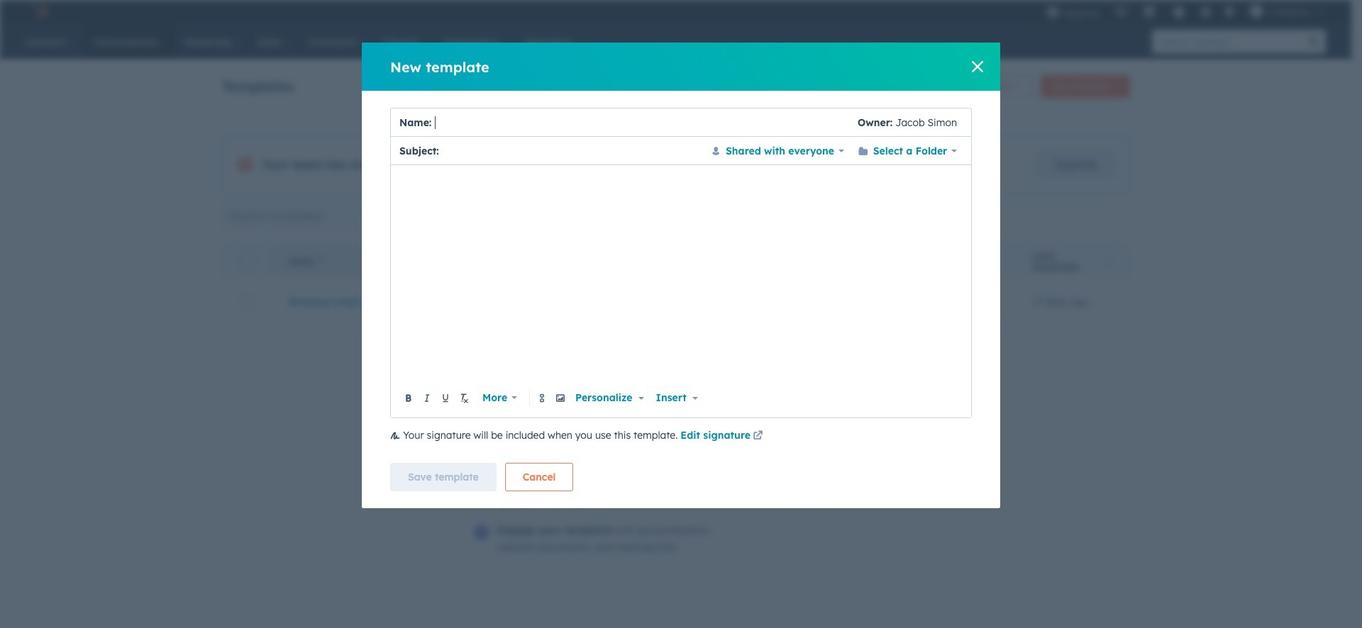 Task type: describe. For each thing, give the bounding box(es) containing it.
link opens in a new window image
[[753, 429, 763, 446]]

link opens in a new window image
[[753, 432, 763, 442]]

ascending sort. press to sort descending. element
[[319, 256, 324, 268]]



Task type: locate. For each thing, give the bounding box(es) containing it.
press to sort. image
[[1107, 256, 1113, 266]]

press to sort. element
[[1107, 256, 1113, 268]]

None text field
[[432, 108, 858, 137]]

Search search field
[[222, 202, 394, 231]]

menu
[[1040, 0, 1335, 23]]

jacob simon image
[[1251, 5, 1263, 18]]

dialog
[[362, 43, 1001, 509]]

Search HubSpot search field
[[1153, 30, 1303, 54]]

marketplaces image
[[1143, 6, 1156, 19]]

close image
[[972, 61, 984, 72]]

banner
[[222, 71, 1130, 98]]

ascending sort. press to sort descending. image
[[319, 256, 324, 266]]

None text field
[[443, 142, 701, 159], [400, 174, 963, 387], [443, 142, 701, 159], [400, 174, 963, 387]]



Task type: vqa. For each thing, say whether or not it's contained in the screenshot.
1
no



